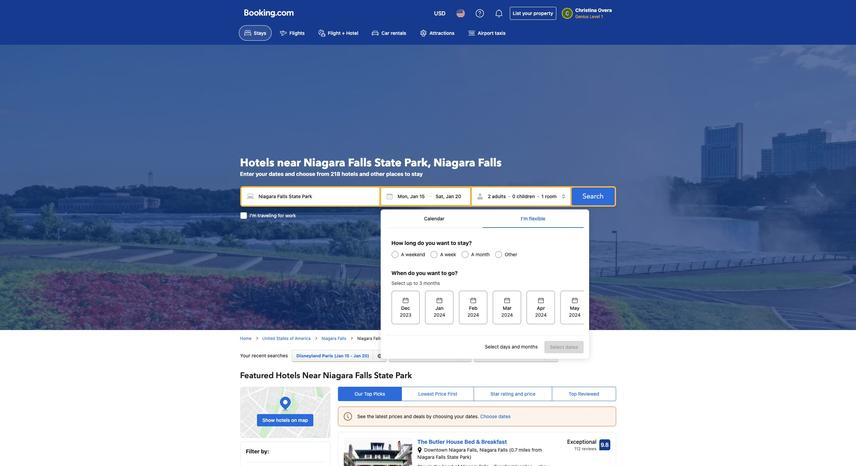 Task type: locate. For each thing, give the bounding box(es) containing it.
svg image
[[386, 193, 393, 200]]

1 horizontal spatial select
[[485, 344, 499, 350]]

featured
[[240, 371, 274, 382]]

niagara down house
[[449, 447, 466, 453]]

months right '3'
[[424, 280, 440, 286]]

0 vertical spatial do
[[418, 240, 425, 246]]

&
[[477, 439, 480, 445]]

1 vertical spatial your
[[256, 171, 268, 177]]

from inside hotels near niagara falls state park, niagara falls enter your dates and choose from 218 hotels and other places to stay
[[317, 171, 330, 177]]

2024 for mar
[[502, 312, 513, 318]]

1
[[602, 14, 604, 19], [542, 194, 544, 199]]

prices
[[389, 414, 403, 420]]

0 vertical spatial dates
[[269, 171, 284, 177]]

genius
[[576, 14, 589, 19]]

list
[[513, 10, 521, 16]]

0 vertical spatial your
[[523, 10, 533, 16]]

flights
[[290, 30, 305, 36]]

1 horizontal spatial 15
[[420, 194, 425, 199]]

search button
[[572, 188, 615, 205]]

· right children
[[538, 194, 539, 199]]

to
[[405, 171, 411, 177], [451, 240, 457, 246], [442, 270, 447, 276], [414, 280, 418, 286]]

level
[[590, 14, 600, 19]]

and right days
[[512, 344, 520, 350]]

0 horizontal spatial select
[[392, 280, 406, 286]]

niagara up paris
[[322, 336, 337, 341]]

first
[[448, 391, 458, 397]]

hotels inside hotels near niagara falls state park, niagara falls enter your dates and choose from 218 hotels and other places to stay
[[342, 171, 358, 177]]

0 horizontal spatial 1
[[542, 194, 544, 199]]

you right long at the bottom
[[426, 240, 436, 246]]

1 horizontal spatial dates
[[499, 414, 511, 420]]

scored 9.8 element
[[600, 440, 611, 451]]

how
[[392, 240, 404, 246]]

show hotels on map link
[[240, 387, 331, 439]]

i'm left traveling
[[250, 213, 257, 218]]

1 vertical spatial months
[[522, 344, 538, 350]]

2 (jan from the left
[[512, 354, 521, 359]]

niagara down disneyland paris (jan 15 - jan 20)
[[323, 371, 353, 382]]

None search field
[[240, 186, 617, 359]]

do up up
[[408, 270, 415, 276]]

0 horizontal spatial hotels
[[240, 156, 275, 171]]

tab list containing calendar
[[386, 210, 584, 228]]

niagara
[[304, 156, 346, 171], [434, 156, 476, 171], [322, 336, 337, 341], [358, 336, 373, 341], [323, 371, 353, 382], [449, 447, 466, 453], [480, 447, 497, 453], [418, 454, 435, 460]]

falls,
[[467, 447, 479, 453]]

1 horizontal spatial ·
[[538, 194, 539, 199]]

to inside hotels near niagara falls state park, niagara falls enter your dates and choose from 218 hotels and other places to stay
[[405, 171, 411, 177]]

1 horizontal spatial (jan
[[512, 354, 521, 359]]

(jan inside las vegas, nv (jan 2 - jan 5)
[[512, 354, 521, 359]]

stays
[[254, 30, 266, 36]]

(jan inside disneyland paris (jan 15 - jan 20)
[[335, 354, 344, 359]]

states
[[277, 336, 289, 341]]

0 vertical spatial months
[[424, 280, 440, 286]]

0 vertical spatial hotels
[[342, 171, 358, 177]]

15 inside search field
[[420, 194, 425, 199]]

1 a from the left
[[401, 252, 405, 258]]

you up '3'
[[416, 270, 426, 276]]

112
[[575, 447, 581, 452]]

select up las vegas,&nbsp;nv
 - remove this item from your recent searches icon
[[550, 344, 565, 350]]

your left dates.
[[455, 414, 464, 420]]

latest
[[376, 414, 388, 420]]

hotels down searches
[[276, 371, 301, 382]]

your inside hotels near niagara falls state park, niagara falls enter your dates and choose from 218 hotels and other places to stay
[[256, 171, 268, 177]]

0 horizontal spatial hotels
[[276, 418, 290, 424]]

jan 2024
[[434, 305, 446, 318]]

0 vertical spatial hotels
[[240, 156, 275, 171]]

from right miles
[[532, 447, 542, 453]]

home
[[240, 336, 252, 341]]

3 a from the left
[[472, 252, 475, 258]]

price
[[525, 391, 536, 397]]

5 2024 from the left
[[570, 312, 581, 318]]

tab list inside search field
[[386, 210, 584, 228]]

4 2024 from the left
[[536, 312, 547, 318]]

2 vertical spatial your
[[455, 414, 464, 420]]

top left reviewed
[[569, 391, 577, 397]]

do right long at the bottom
[[418, 240, 425, 246]]

- inside las vegas, nv (jan 2 - jan 5)
[[526, 354, 528, 359]]

1 horizontal spatial from
[[532, 447, 542, 453]]

- left the 5) at the right of the page
[[526, 354, 528, 359]]

a for a month
[[472, 252, 475, 258]]

2024
[[434, 312, 446, 318], [468, 312, 480, 318], [502, 312, 513, 318], [536, 312, 547, 318], [570, 312, 581, 318]]

1 horizontal spatial your
[[455, 414, 464, 420]]

weekend
[[406, 252, 426, 258]]

and
[[285, 171, 295, 177], [360, 171, 370, 177], [512, 344, 520, 350], [515, 391, 524, 397], [404, 414, 412, 420]]

1 vertical spatial 15
[[345, 354, 350, 359]]

to left '3'
[[414, 280, 418, 286]]

for
[[278, 213, 284, 218]]

sat, jan 20
[[436, 194, 462, 199]]

hotels right "218"
[[342, 171, 358, 177]]

2 inside las vegas, nv (jan 2 - jan 5)
[[522, 354, 525, 359]]

select for select up to 3 months
[[392, 280, 406, 286]]

the butler house bed & breakfast, hotel near niagara falls state park, niagara falls image
[[344, 438, 412, 467]]

select for select dates
[[550, 344, 565, 350]]

3 2024 from the left
[[502, 312, 513, 318]]

0 vertical spatial 15
[[420, 194, 425, 199]]

hotels near niagara falls state park, niagara falls enter your dates and choose from 218 hotels and other places to stay
[[240, 156, 502, 177]]

falls
[[348, 156, 372, 171], [478, 156, 502, 171], [338, 336, 347, 341], [374, 336, 382, 341], [355, 371, 372, 382], [498, 447, 508, 453], [436, 454, 446, 460]]

2023
[[400, 312, 412, 318]]

2 top from the left
[[569, 391, 577, 397]]

hotels
[[240, 156, 275, 171], [276, 371, 301, 382]]

1 horizontal spatial -
[[526, 354, 528, 359]]

2 a from the left
[[441, 252, 444, 258]]

20
[[449, 190, 453, 194], [456, 194, 462, 199]]

and inside status
[[404, 414, 412, 420]]

1 vertical spatial from
[[532, 447, 542, 453]]

want up a week in the right bottom of the page
[[437, 240, 450, 246]]

jan left the 5) at the right of the page
[[529, 354, 536, 359]]

from left "218"
[[317, 171, 330, 177]]

1 horizontal spatial a
[[441, 252, 444, 258]]

0 horizontal spatial (jan
[[335, 354, 344, 359]]

and left other
[[360, 171, 370, 177]]

1 horizontal spatial i'm
[[521, 216, 528, 222]]

0 horizontal spatial ·
[[509, 194, 510, 199]]

when
[[392, 270, 407, 276]]

0 horizontal spatial dates
[[269, 171, 284, 177]]

2024 down the apr
[[536, 312, 547, 318]]

a left week
[[441, 252, 444, 258]]

christina
[[576, 7, 597, 13]]

rentals
[[391, 30, 407, 36]]

mon,
[[398, 194, 409, 199]]

select for select days and months
[[485, 344, 499, 350]]

i'm for i'm flexible
[[521, 216, 528, 222]]

star rating and price
[[491, 391, 536, 397]]

0 vertical spatial 2
[[488, 194, 491, 199]]

near
[[303, 371, 321, 382]]

your right enter
[[256, 171, 268, 177]]

2 - from the left
[[526, 354, 528, 359]]

2024 right '2023'
[[434, 312, 446, 318]]

2 2024 from the left
[[468, 312, 480, 318]]

1 horizontal spatial top
[[569, 391, 577, 397]]

hotels up enter
[[240, 156, 275, 171]]

status
[[338, 407, 617, 427]]

2 horizontal spatial dates
[[566, 344, 579, 350]]

deals
[[414, 414, 425, 420]]

0 horizontal spatial i'm
[[250, 213, 257, 218]]

the
[[367, 414, 374, 420]]

top reviewed
[[569, 391, 600, 397]]

hotels left on
[[276, 418, 290, 424]]

- left 20)
[[351, 354, 353, 359]]

niagara falls state park link
[[358, 336, 403, 341]]

flexible
[[530, 216, 546, 222]]

when do you want to go?
[[392, 270, 458, 276]]

flight + hotel
[[328, 30, 359, 36]]

0 horizontal spatial -
[[351, 354, 353, 359]]

1 down overa
[[602, 14, 604, 19]]

0 vertical spatial 1
[[602, 14, 604, 19]]

0 horizontal spatial do
[[408, 270, 415, 276]]

disneyland paris
 - remove this item from your recent searches image
[[378, 354, 382, 359]]

see
[[358, 414, 366, 420]]

airport taxis
[[478, 30, 506, 36]]

(jan down select days and months on the right of page
[[512, 354, 521, 359]]

0 vertical spatial from
[[317, 171, 330, 177]]

niagara up 20)
[[358, 336, 373, 341]]

1 vertical spatial 2
[[522, 354, 525, 359]]

i'm inside i'm flexible button
[[521, 216, 528, 222]]

1 horizontal spatial do
[[418, 240, 425, 246]]

2 horizontal spatial your
[[523, 10, 533, 16]]

the
[[418, 439, 428, 445]]

enter
[[240, 171, 255, 177]]

- inside disneyland paris (jan 15 - jan 20)
[[351, 354, 353, 359]]

want left go?
[[427, 270, 440, 276]]

go?
[[448, 270, 458, 276]]

a week
[[441, 252, 457, 258]]

select inside button
[[550, 344, 565, 350]]

1 horizontal spatial 2
[[522, 354, 525, 359]]

to left stay? at the right
[[451, 240, 457, 246]]

1 horizontal spatial months
[[522, 344, 538, 350]]

state inside downtown niagara falls, niagara falls (0.7 miles from niagara falls state park)
[[447, 454, 459, 460]]

1 - from the left
[[351, 354, 353, 359]]

1 horizontal spatial hotels
[[342, 171, 358, 177]]

1 vertical spatial hotels
[[276, 371, 301, 382]]

2024 for feb
[[468, 312, 480, 318]]

- for disneyland paris
[[351, 354, 353, 359]]

1 horizontal spatial 1
[[602, 14, 604, 19]]

jan inside jan 2024
[[436, 305, 444, 311]]

1 left room
[[542, 194, 544, 199]]

0 horizontal spatial 15
[[345, 354, 350, 359]]

1 horizontal spatial hotels
[[276, 371, 301, 382]]

and left deals
[[404, 414, 412, 420]]

traveling
[[258, 213, 277, 218]]

· left 0
[[509, 194, 510, 199]]

state
[[375, 156, 402, 171], [384, 336, 394, 341], [374, 371, 394, 382], [447, 454, 459, 460]]

2024 down feb
[[468, 312, 480, 318]]

tab list
[[386, 210, 584, 228]]

1 vertical spatial 1
[[542, 194, 544, 199]]

park,
[[405, 156, 431, 171]]

1 vertical spatial park
[[396, 371, 412, 382]]

i'm left flexible
[[521, 216, 528, 222]]

(jan right paris
[[335, 354, 344, 359]]

top right our
[[364, 391, 373, 397]]

0 horizontal spatial from
[[317, 171, 330, 177]]

attractions link
[[415, 25, 460, 41]]

i'm for i'm traveling for work
[[250, 213, 257, 218]]

2 down select days and months on the right of page
[[522, 354, 525, 359]]

1 (jan from the left
[[335, 354, 344, 359]]

1 vertical spatial dates
[[566, 344, 579, 350]]

1 vertical spatial hotels
[[276, 418, 290, 424]]

1 inside search field
[[542, 194, 544, 199]]

a down how
[[401, 252, 405, 258]]

2 horizontal spatial a
[[472, 252, 475, 258]]

1 vertical spatial you
[[416, 270, 426, 276]]

(jan for disneyland paris
[[335, 354, 344, 359]]

niagara up "218"
[[304, 156, 346, 171]]

2 · from the left
[[538, 194, 539, 199]]

christina overa genius level 1
[[576, 7, 612, 19]]

niagara down downtown
[[418, 454, 435, 460]]

a left 'month'
[[472, 252, 475, 258]]

1 · from the left
[[509, 194, 510, 199]]

- for las vegas, nv
[[526, 354, 528, 359]]

niagara up sat, jan 20 on the right top of the page
[[434, 156, 476, 171]]

bed
[[465, 439, 475, 445]]

2 horizontal spatial select
[[550, 344, 565, 350]]

0 horizontal spatial your
[[256, 171, 268, 177]]

to left stay
[[405, 171, 411, 177]]

months up the 5) at the right of the page
[[522, 344, 538, 350]]

your inside status
[[455, 414, 464, 420]]

2 vertical spatial dates
[[499, 414, 511, 420]]

your right list
[[523, 10, 533, 16]]

paris
[[322, 353, 333, 359]]

our
[[355, 391, 363, 397]]

jan left 20)
[[354, 354, 361, 359]]

2024 down mar
[[502, 312, 513, 318]]

star
[[491, 391, 500, 397]]

select up the vegas, nv
[[485, 344, 499, 350]]

choose dates button
[[481, 414, 511, 420]]

select down when
[[392, 280, 406, 286]]

2
[[488, 194, 491, 199], [522, 354, 525, 359]]

by:
[[261, 449, 269, 455]]

hotels
[[342, 171, 358, 177], [276, 418, 290, 424]]

choosing
[[433, 414, 453, 420]]

jan right dec
[[436, 305, 444, 311]]

15 left 20)
[[345, 354, 350, 359]]

15
[[420, 194, 425, 199], [345, 354, 350, 359]]

0 horizontal spatial 2
[[488, 194, 491, 199]]

15 left svg image
[[420, 194, 425, 199]]

month
[[476, 252, 490, 258]]

0 horizontal spatial top
[[364, 391, 373, 397]]

1 2024 from the left
[[434, 312, 446, 318]]

2024 down the may
[[570, 312, 581, 318]]

las vegas,&nbsp;nv
 - remove this item from your recent searches image
[[550, 354, 555, 359]]

rating
[[501, 391, 514, 397]]

2 left adults
[[488, 194, 491, 199]]

top
[[364, 391, 373, 397], [569, 391, 577, 397]]

map
[[298, 418, 308, 424]]

0 horizontal spatial a
[[401, 252, 405, 258]]



Task type: vqa. For each thing, say whether or not it's contained in the screenshot.


Task type: describe. For each thing, give the bounding box(es) containing it.
search
[[583, 192, 604, 201]]

car rentals
[[382, 30, 407, 36]]

state inside hotels near niagara falls state park, niagara falls enter your dates and choose from 218 hotels and other places to stay
[[375, 156, 402, 171]]

1 vertical spatial want
[[427, 270, 440, 276]]

your
[[240, 353, 251, 359]]

and inside search field
[[512, 344, 520, 350]]

america
[[295, 336, 311, 341]]

long
[[405, 240, 417, 246]]

downtown niagara falls, niagara falls (0.7 miles from niagara falls state park)
[[418, 447, 542, 460]]

show hotels on map button
[[257, 415, 314, 427]]

hotel
[[346, 30, 359, 36]]

1 top from the left
[[364, 391, 373, 397]]

0 vertical spatial park
[[395, 336, 403, 341]]

0 vertical spatial you
[[426, 240, 436, 246]]

2 inside search field
[[488, 194, 491, 199]]

las vegas, nv (jan 2 - jan 5)
[[479, 353, 542, 359]]

2024 for jan
[[434, 312, 446, 318]]

park)
[[460, 454, 472, 460]]

downtown
[[425, 447, 448, 453]]

may
[[571, 305, 580, 311]]

jan inside las vegas, nv (jan 2 - jan 5)
[[529, 354, 536, 359]]

jan right mon,
[[411, 194, 419, 199]]

picks
[[374, 391, 385, 397]]

and down the near
[[285, 171, 295, 177]]

0 horizontal spatial months
[[424, 280, 440, 286]]

niagara inside niagara falls link
[[322, 336, 337, 341]]

mar 2024
[[502, 305, 513, 318]]

0 horizontal spatial 20
[[449, 190, 453, 194]]

booking.com online hotel reservations image
[[244, 9, 294, 17]]

dates.
[[466, 414, 479, 420]]

and left the price
[[515, 391, 524, 397]]

choose
[[296, 171, 316, 177]]

disneyland paris (jan 15 - jan 20)
[[297, 353, 369, 359]]

las
[[479, 353, 487, 359]]

filter by:
[[246, 449, 269, 455]]

disneyland
[[297, 353, 321, 359]]

how long do you want to stay?
[[392, 240, 472, 246]]

list your property
[[513, 10, 554, 16]]

dates inside hotels near niagara falls state park, niagara falls enter your dates and choose from 218 hotels and other places to stay
[[269, 171, 284, 177]]

recent
[[252, 353, 266, 359]]

dates inside select dates button
[[566, 344, 579, 350]]

3
[[420, 280, 423, 286]]

exceptional 112 reviews
[[568, 439, 597, 452]]

Type your destination search field
[[242, 188, 380, 205]]

jan inside disneyland paris (jan 15 - jan 20)
[[354, 354, 361, 359]]

house
[[447, 439, 464, 445]]

dec
[[402, 305, 410, 311]]

niagara falls state park
[[358, 336, 403, 341]]

calendar
[[425, 216, 445, 222]]

0
[[513, 194, 516, 199]]

dec 2023
[[400, 305, 412, 318]]

on
[[292, 418, 297, 424]]

apr
[[537, 305, 545, 311]]

lowest
[[419, 391, 434, 397]]

status containing see the latest prices and deals by choosing your dates.
[[338, 407, 617, 427]]

lowest price first
[[419, 391, 458, 397]]

niagara falls
[[322, 336, 347, 341]]

usd button
[[430, 5, 450, 22]]

+
[[342, 30, 345, 36]]

jan right sat,
[[446, 194, 454, 199]]

(jan for las vegas, nv
[[512, 354, 521, 359]]

other
[[505, 252, 518, 258]]

choose
[[481, 414, 498, 420]]

2024 for apr
[[536, 312, 547, 318]]

niagara down breakfast
[[480, 447, 497, 453]]

calendar button
[[386, 210, 483, 228]]

15 inside disneyland paris (jan 15 - jan 20)
[[345, 354, 350, 359]]

select dates
[[550, 344, 579, 350]]

1 inside christina overa genius level 1
[[602, 14, 604, 19]]

stay
[[412, 171, 423, 177]]

airport taxis link
[[463, 25, 512, 41]]

from inside downtown niagara falls, niagara falls (0.7 miles from niagara falls state park)
[[532, 447, 542, 453]]

dates inside status
[[499, 414, 511, 420]]

5)
[[537, 354, 542, 359]]

2024 for may
[[570, 312, 581, 318]]

filter
[[246, 449, 260, 455]]

mon, jan 15
[[398, 194, 425, 199]]

feb 2024
[[468, 305, 480, 318]]

see the latest prices and deals by choosing your dates. choose dates
[[358, 414, 511, 420]]

attractions
[[430, 30, 455, 36]]

i'm traveling for work
[[250, 213, 296, 218]]

united
[[263, 336, 275, 341]]

hotels inside button
[[276, 418, 290, 424]]

home link
[[240, 336, 252, 342]]

airport
[[478, 30, 494, 36]]

united states of america link
[[263, 336, 311, 342]]

vegas, nv
[[488, 353, 511, 359]]

places
[[386, 171, 404, 177]]

feb
[[470, 305, 478, 311]]

miles
[[519, 447, 531, 453]]

butler
[[429, 439, 445, 445]]

1 vertical spatial do
[[408, 270, 415, 276]]

20)
[[362, 354, 369, 359]]

(0.7
[[510, 447, 518, 453]]

i'm flexible
[[521, 216, 546, 222]]

searches
[[268, 353, 288, 359]]

stay?
[[458, 240, 472, 246]]

flight
[[328, 30, 341, 36]]

a for a weekend
[[401, 252, 405, 258]]

svg image
[[436, 193, 443, 200]]

flights link
[[275, 25, 310, 41]]

2 adults · 0 children · 1 room
[[488, 194, 557, 199]]

up
[[407, 280, 413, 286]]

1 horizontal spatial 20
[[456, 194, 462, 199]]

218
[[331, 171, 341, 177]]

select up to 3 months
[[392, 280, 440, 286]]

a for a week
[[441, 252, 444, 258]]

overa
[[599, 7, 612, 13]]

car
[[382, 30, 390, 36]]

0 vertical spatial want
[[437, 240, 450, 246]]

to left go?
[[442, 270, 447, 276]]

hotels inside hotels near niagara falls state park, niagara falls enter your dates and choose from 218 hotels and other places to stay
[[240, 156, 275, 171]]

a weekend
[[401, 252, 426, 258]]

none search field containing search
[[240, 186, 617, 359]]

may 2024
[[570, 305, 581, 318]]

our top picks
[[355, 391, 385, 397]]



